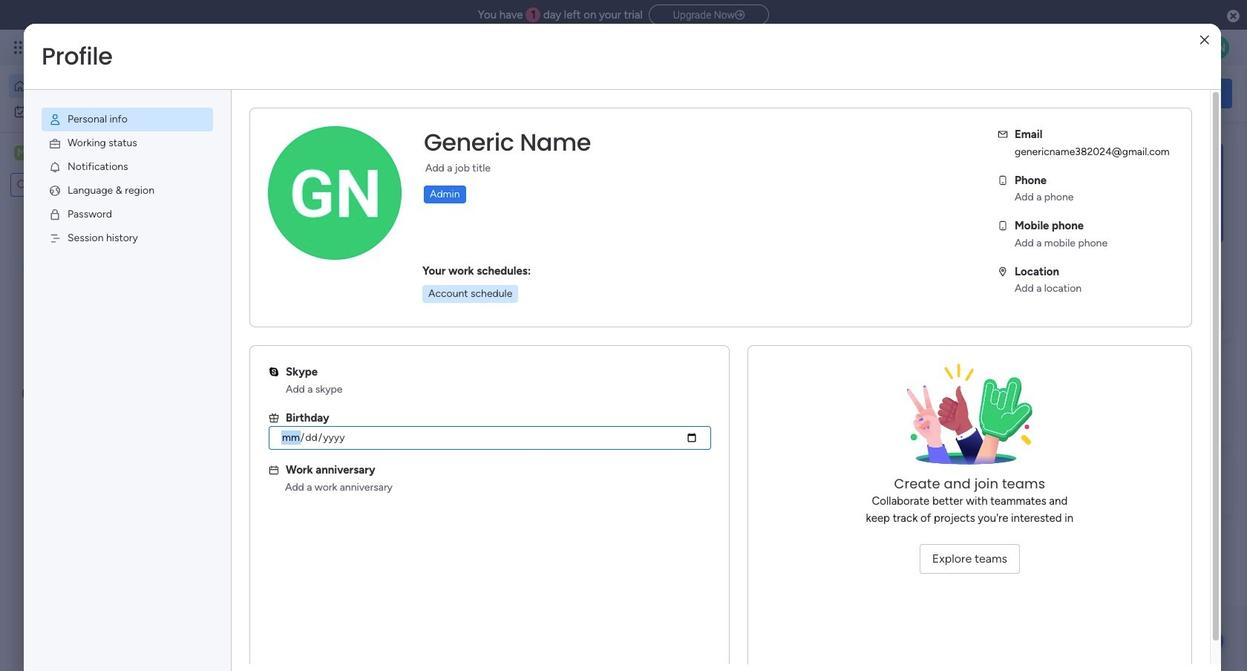 Task type: describe. For each thing, give the bounding box(es) containing it.
templates image image
[[1023, 142, 1219, 244]]

getting started element
[[1010, 384, 1232, 444]]

1 public board image from the left
[[248, 301, 264, 317]]

select product image
[[13, 40, 28, 55]]

2 menu item from the top
[[42, 131, 213, 155]]

1 option from the top
[[9, 74, 180, 98]]

session history image
[[48, 232, 62, 245]]

4 menu item from the top
[[42, 179, 213, 203]]

v2 bolt switch image
[[1138, 85, 1146, 101]]

clear search image
[[108, 177, 123, 192]]

password image
[[48, 208, 62, 221]]

personal info image
[[48, 113, 62, 126]]

Add a birthday date field
[[269, 426, 711, 450]]

Search in workspace field
[[31, 176, 106, 193]]

6 menu item from the top
[[42, 226, 213, 250]]

notifications image
[[48, 160, 62, 174]]

2 public board image from the left
[[493, 301, 510, 317]]

1 menu item from the top
[[42, 108, 213, 131]]

workspace image
[[254, 478, 290, 513]]

close recently visited image
[[229, 151, 247, 169]]

component image for 2nd public board image from right
[[248, 324, 261, 337]]

no teams image
[[896, 364, 1044, 475]]



Task type: locate. For each thing, give the bounding box(es) containing it.
menu item
[[42, 108, 213, 131], [42, 131, 213, 155], [42, 155, 213, 179], [42, 179, 213, 203], [42, 203, 213, 226], [42, 226, 213, 250]]

1 horizontal spatial public board image
[[493, 301, 510, 317]]

public board image
[[248, 301, 264, 317], [493, 301, 510, 317]]

option up workspace selection element
[[9, 99, 180, 123]]

working status image
[[48, 137, 62, 150]]

0 horizontal spatial public board image
[[248, 301, 264, 317]]

dapulse close image
[[1227, 9, 1240, 24]]

menu menu
[[24, 90, 231, 268]]

1 vertical spatial option
[[9, 99, 180, 123]]

dapulse rightstroke image
[[735, 10, 745, 21]]

close my workspaces image
[[229, 433, 247, 451]]

component image
[[248, 324, 261, 337], [493, 324, 507, 337]]

workspace image
[[14, 145, 29, 161]]

3 menu item from the top
[[42, 155, 213, 179]]

option
[[9, 74, 180, 98], [9, 99, 180, 123]]

add to favorites image
[[443, 301, 458, 316]]

0 vertical spatial option
[[9, 74, 180, 98]]

close image
[[1200, 35, 1209, 46]]

1 horizontal spatial component image
[[493, 324, 507, 337]]

component image for 1st public board image from the right
[[493, 324, 507, 337]]

2 component image from the left
[[493, 324, 507, 337]]

1 component image from the left
[[248, 324, 261, 337]]

open update feed (inbox) image
[[229, 383, 247, 401]]

5 menu item from the top
[[42, 203, 213, 226]]

v2 user feedback image
[[1022, 85, 1033, 102]]

quick search results list box
[[229, 169, 974, 365]]

workspace selection element
[[14, 144, 124, 163]]

language & region image
[[48, 184, 62, 197]]

2 option from the top
[[9, 99, 180, 123]]

None field
[[420, 127, 595, 158]]

generic name image
[[1206, 36, 1230, 59]]

option up 'personal info' icon
[[9, 74, 180, 98]]

0 horizontal spatial component image
[[248, 324, 261, 337]]



Task type: vqa. For each thing, say whether or not it's contained in the screenshot.
'Add to favorites' icon to the right
no



